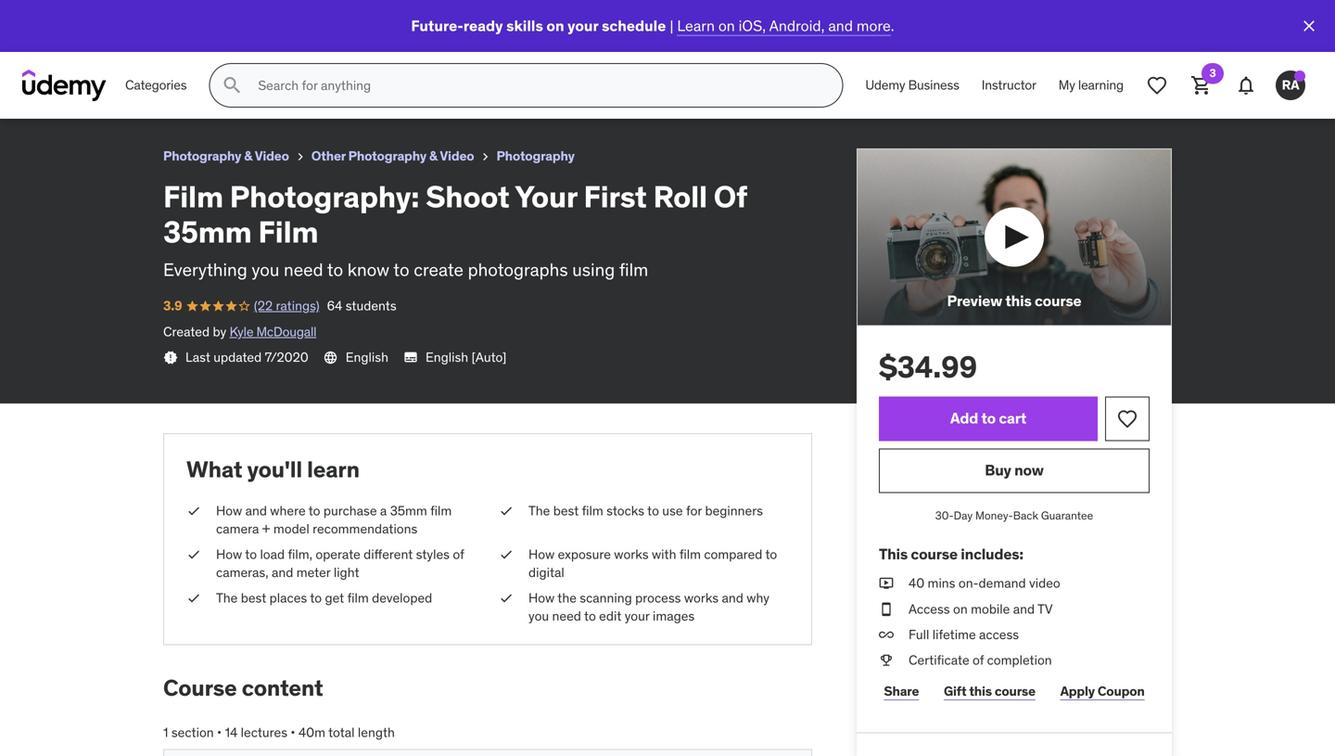 Task type: vqa. For each thing, say whether or not it's contained in the screenshot.
'more' to the left
no



Task type: describe. For each thing, give the bounding box(es) containing it.
know
[[348, 258, 390, 281]]

film photography: shoot your first roll of 35mm film everything you need to know to create photographs using film
[[163, 178, 747, 281]]

other photography & video link
[[311, 145, 474, 168]]

light
[[334, 564, 360, 581]]

2 horizontal spatial on
[[954, 601, 968, 617]]

3
[[1210, 66, 1217, 80]]

this
[[879, 545, 908, 564]]

0 horizontal spatial your
[[568, 16, 599, 35]]

your inside the how the scanning process works and why you need to edit your images
[[625, 608, 650, 625]]

7/2020
[[265, 349, 309, 365]]

to right know
[[394, 258, 410, 281]]

wishlist image
[[1147, 74, 1169, 96]]

updated
[[214, 349, 262, 365]]

to left get
[[310, 590, 322, 606]]

coupon
[[1098, 683, 1145, 700]]

more
[[857, 16, 891, 35]]

compared
[[704, 546, 763, 563]]

need inside film photography: shoot your first roll of 35mm film everything you need to know to create photographs using film
[[284, 258, 323, 281]]

course for gift this course
[[995, 683, 1036, 700]]

xsmall image for last updated 7/2020
[[163, 350, 178, 365]]

3 link
[[1180, 63, 1225, 108]]

course language image
[[324, 350, 338, 365]]

1 vertical spatial course
[[911, 545, 958, 564]]

1
[[163, 724, 168, 741]]

other photography & video
[[311, 148, 474, 164]]

model
[[274, 520, 310, 537]]

styles
[[416, 546, 450, 563]]

0 horizontal spatial students
[[147, 32, 198, 49]]

0 horizontal spatial 64 students
[[129, 32, 198, 49]]

0 horizontal spatial (22 ratings)
[[55, 32, 121, 49]]

film inside film photography: shoot your first roll of 35mm film everything you need to know to create photographs using film
[[620, 258, 649, 281]]

to inside the how the scanning process works and why you need to edit your images
[[584, 608, 596, 625]]

best for places
[[241, 590, 266, 606]]

and inside the how the scanning process works and why you need to edit your images
[[722, 590, 744, 606]]

1 video from the left
[[255, 148, 289, 164]]

to inside the how and where to purchase a 35mm film camera + model recommendations
[[309, 502, 321, 519]]

cart
[[1000, 409, 1027, 428]]

30-
[[936, 508, 954, 523]]

the
[[558, 590, 577, 606]]

1 section • 14 lectures • 40m total length
[[163, 724, 395, 741]]

my learning link
[[1048, 63, 1136, 108]]

1 horizontal spatial ratings)
[[276, 298, 320, 314]]

roll
[[654, 178, 708, 215]]

1 vertical spatial 3.9
[[163, 298, 182, 314]]

my learning
[[1059, 77, 1124, 93]]

add to cart button
[[879, 396, 1098, 441]]

film right get
[[348, 590, 369, 606]]

images
[[653, 608, 695, 625]]

load
[[260, 546, 285, 563]]

udemy image
[[22, 70, 107, 101]]

schedule
[[602, 16, 666, 35]]

how for how to load film, operate different styles of cameras, and meter light
[[216, 546, 242, 563]]

to left know
[[327, 258, 343, 281]]

xsmall image for the
[[499, 502, 514, 520]]

1 horizontal spatial film
[[258, 214, 319, 251]]

xsmall image left other
[[293, 149, 308, 164]]

access
[[909, 601, 951, 617]]

and inside the 'how to load film, operate different styles of cameras, and meter light'
[[272, 564, 293, 581]]

created by kyle mcdougall
[[163, 323, 317, 340]]

film inside the how exposure works with film compared to digital
[[680, 546, 701, 563]]

english for english
[[346, 349, 389, 365]]

xsmall image for how to load film, operate different styles of cameras, and meter light
[[186, 545, 201, 564]]

purchase
[[324, 502, 377, 519]]

access
[[980, 626, 1020, 643]]

udemy business link
[[855, 63, 971, 108]]

future-ready skills on your schedule | learn on ios, android, and more .
[[411, 16, 895, 35]]

full lifetime access
[[909, 626, 1020, 643]]

xsmall image up shoot
[[478, 149, 493, 164]]

add
[[951, 409, 979, 428]]

best for film
[[554, 502, 579, 519]]

cameras,
[[216, 564, 269, 581]]

preview this course
[[948, 291, 1082, 310]]

of
[[714, 178, 747, 215]]

[auto]
[[472, 349, 507, 365]]

30-day money-back guarantee
[[936, 508, 1094, 523]]

|
[[670, 16, 674, 35]]

to inside the 'how to load film, operate different styles of cameras, and meter light'
[[245, 546, 257, 563]]

last
[[186, 349, 210, 365]]

film,
[[288, 546, 313, 563]]

your
[[515, 178, 578, 215]]

buy
[[985, 461, 1012, 480]]

xsmall image for the best places to get film developed
[[186, 589, 201, 607]]

photographs
[[468, 258, 568, 281]]

get
[[325, 590, 344, 606]]

how to load film, operate different styles of cameras, and meter light
[[216, 546, 464, 581]]

create
[[414, 258, 464, 281]]

close image
[[1301, 17, 1319, 35]]

using
[[573, 258, 615, 281]]

0 horizontal spatial 64
[[129, 32, 144, 49]]

share
[[884, 683, 920, 700]]

android,
[[770, 16, 825, 35]]

course for preview this course
[[1035, 291, 1082, 310]]

film left stocks
[[582, 502, 604, 519]]

you have alerts image
[[1295, 71, 1306, 82]]

learning
[[1079, 77, 1124, 93]]

wishlist image
[[1117, 407, 1139, 430]]

shopping cart with 3 items image
[[1191, 74, 1213, 96]]

preview this course button
[[857, 148, 1173, 326]]

xsmall image for how the scanning process works and why you need to edit your images
[[499, 589, 514, 607]]

1 horizontal spatial students
[[346, 298, 397, 314]]

how for how and where to purchase a 35mm film camera + model recommendations
[[216, 502, 242, 519]]

buy now button
[[879, 448, 1150, 493]]

categories
[[125, 77, 187, 93]]

use
[[663, 502, 683, 519]]

need inside the how the scanning process works and why you need to edit your images
[[552, 608, 582, 625]]

full
[[909, 626, 930, 643]]

closed captions image
[[403, 350, 418, 365]]

completion
[[988, 652, 1053, 668]]

1 vertical spatial (22 ratings)
[[254, 298, 320, 314]]

exposure
[[558, 546, 611, 563]]

gift this course link
[[939, 673, 1041, 710]]

1 vertical spatial 64 students
[[327, 298, 397, 314]]

includes:
[[961, 545, 1024, 564]]

apply coupon button
[[1056, 673, 1150, 710]]

the for the best places to get film developed
[[216, 590, 238, 606]]

mobile
[[971, 601, 1011, 617]]

35mm inside film photography: shoot your first roll of 35mm film everything you need to know to create photographs using film
[[163, 214, 252, 251]]

everything
[[163, 258, 247, 281]]

udemy business
[[866, 77, 960, 93]]

2 photography from the left
[[349, 148, 427, 164]]

operate
[[316, 546, 361, 563]]

english [auto]
[[426, 349, 507, 365]]

this course includes:
[[879, 545, 1024, 564]]

first
[[584, 178, 647, 215]]

40
[[909, 575, 925, 592]]

camera
[[216, 520, 259, 537]]

access on mobile and tv
[[909, 601, 1053, 617]]

2 • from the left
[[291, 724, 296, 741]]

this for gift
[[970, 683, 993, 700]]



Task type: locate. For each thing, give the bounding box(es) containing it.
2 horizontal spatial photography
[[497, 148, 575, 164]]

best up exposure
[[554, 502, 579, 519]]

add to cart
[[951, 409, 1027, 428]]

course right 'preview'
[[1035, 291, 1082, 310]]

Search for anything text field
[[255, 70, 820, 101]]

1 vertical spatial need
[[552, 608, 582, 625]]

you inside film photography: shoot your first roll of 35mm film everything you need to know to create photographs using film
[[252, 258, 280, 281]]

xsmall image left last
[[163, 350, 178, 365]]

1 vertical spatial xsmall image
[[879, 574, 894, 593]]

certificate
[[909, 652, 970, 668]]

gift this course
[[944, 683, 1036, 700]]

0 horizontal spatial works
[[614, 546, 649, 563]]

1 vertical spatial ratings)
[[276, 298, 320, 314]]

how up camera
[[216, 502, 242, 519]]

0 horizontal spatial need
[[284, 258, 323, 281]]

different
[[364, 546, 413, 563]]

(22 ratings) up udemy image
[[55, 32, 121, 49]]

where
[[270, 502, 306, 519]]

xsmall image
[[499, 502, 514, 520], [879, 574, 894, 593]]

to right where
[[309, 502, 321, 519]]

2 video from the left
[[440, 148, 474, 164]]

1 • from the left
[[217, 724, 222, 741]]

and left the tv
[[1014, 601, 1035, 617]]

1 horizontal spatial video
[[440, 148, 474, 164]]

film down photography & video link
[[163, 178, 223, 215]]

section
[[171, 724, 214, 741]]

film right "with"
[[680, 546, 701, 563]]

skills
[[507, 16, 543, 35]]

how for how the scanning process works and why you need to edit your images
[[529, 590, 555, 606]]

this right 'preview'
[[1006, 291, 1032, 310]]

learn
[[678, 16, 715, 35]]

this right gift
[[970, 683, 993, 700]]

meter
[[297, 564, 331, 581]]

photography:
[[230, 178, 420, 215]]

0 horizontal spatial 35mm
[[163, 214, 252, 251]]

to left cart
[[982, 409, 996, 428]]

how inside the 'how to load film, operate different styles of cameras, and meter light'
[[216, 546, 242, 563]]

back
[[1014, 508, 1039, 523]]

xsmall image for certificate of completion
[[879, 651, 894, 669]]

video up shoot
[[440, 148, 474, 164]]

1 vertical spatial students
[[346, 298, 397, 314]]

40m
[[299, 724, 326, 741]]

for
[[686, 502, 702, 519]]

35mm inside the how and where to purchase a 35mm film camera + model recommendations
[[390, 502, 427, 519]]

1 vertical spatial best
[[241, 590, 266, 606]]

film
[[163, 178, 223, 215], [258, 214, 319, 251]]

1 horizontal spatial (22 ratings)
[[254, 298, 320, 314]]

1 & from the left
[[244, 148, 252, 164]]

0 horizontal spatial •
[[217, 724, 222, 741]]

best down cameras, in the bottom left of the page
[[241, 590, 266, 606]]

64 up "course language" icon
[[327, 298, 343, 314]]

to right compared
[[766, 546, 778, 563]]

• left 14
[[217, 724, 222, 741]]

works inside the how exposure works with film compared to digital
[[614, 546, 649, 563]]

photography right other
[[349, 148, 427, 164]]

xsmall image for access on mobile and tv
[[879, 600, 894, 618]]

2 vertical spatial course
[[995, 683, 1036, 700]]

to left use
[[648, 502, 660, 519]]

0 horizontal spatial ratings)
[[77, 32, 121, 49]]

and inside the how and where to purchase a 35mm film camera + model recommendations
[[245, 502, 267, 519]]

& left other
[[244, 148, 252, 164]]

0 vertical spatial this
[[1006, 291, 1032, 310]]

process
[[636, 590, 681, 606]]

0 horizontal spatial english
[[346, 349, 389, 365]]

what you'll learn
[[186, 455, 360, 483]]

(22 up kyle mcdougall 'link'
[[254, 298, 273, 314]]

1 horizontal spatial 64 students
[[327, 298, 397, 314]]

certificate of completion
[[909, 652, 1053, 668]]

0 vertical spatial students
[[147, 32, 198, 49]]

0 vertical spatial your
[[568, 16, 599, 35]]

0 horizontal spatial of
[[453, 546, 464, 563]]

1 horizontal spatial works
[[685, 590, 719, 606]]

0 vertical spatial 64
[[129, 32, 144, 49]]

and down load
[[272, 564, 293, 581]]

mins
[[928, 575, 956, 592]]

what
[[186, 455, 242, 483]]

and up the +
[[245, 502, 267, 519]]

1 photography from the left
[[163, 148, 242, 164]]

1 horizontal spatial 64
[[327, 298, 343, 314]]

english for english [auto]
[[426, 349, 469, 365]]

works inside the how the scanning process works and why you need to edit your images
[[685, 590, 719, 606]]

0 horizontal spatial on
[[547, 16, 565, 35]]

0 vertical spatial 64 students
[[129, 32, 198, 49]]

course down completion
[[995, 683, 1036, 700]]

1 horizontal spatial xsmall image
[[879, 574, 894, 593]]

3.9 up udemy image
[[15, 32, 34, 49]]

future-
[[411, 16, 464, 35]]

xsmall image for full lifetime access
[[879, 626, 894, 644]]

demand
[[979, 575, 1027, 592]]

developed
[[372, 590, 433, 606]]

lifetime
[[933, 626, 977, 643]]

0 vertical spatial xsmall image
[[499, 502, 514, 520]]

0 horizontal spatial video
[[255, 148, 289, 164]]

and left more on the right of page
[[829, 16, 854, 35]]

1 horizontal spatial on
[[719, 16, 735, 35]]

submit search image
[[221, 74, 243, 96]]

0 horizontal spatial (22
[[55, 32, 74, 49]]

0 horizontal spatial you
[[252, 258, 280, 281]]

film
[[620, 258, 649, 281], [431, 502, 452, 519], [582, 502, 604, 519], [680, 546, 701, 563], [348, 590, 369, 606]]

64 up categories
[[129, 32, 144, 49]]

xsmall image up course
[[186, 589, 201, 607]]

0 vertical spatial you
[[252, 258, 280, 281]]

need up mcdougall
[[284, 258, 323, 281]]

0 vertical spatial ratings)
[[77, 32, 121, 49]]

1 vertical spatial 35mm
[[390, 502, 427, 519]]

how exposure works with film compared to digital
[[529, 546, 778, 581]]

1 vertical spatial 64
[[327, 298, 343, 314]]

1 horizontal spatial (22
[[254, 298, 273, 314]]

mcdougall
[[257, 323, 317, 340]]

14
[[225, 724, 238, 741]]

photography for photography & video
[[163, 148, 242, 164]]

english
[[346, 349, 389, 365], [426, 349, 469, 365]]

to inside the how exposure works with film compared to digital
[[766, 546, 778, 563]]

0 vertical spatial of
[[453, 546, 464, 563]]

xsmall image left access
[[879, 600, 894, 618]]

learn on ios, android, and more link
[[678, 16, 891, 35]]

guarantee
[[1042, 508, 1094, 523]]

video
[[1030, 575, 1061, 592]]

0 vertical spatial the
[[529, 502, 550, 519]]

how inside the how the scanning process works and why you need to edit your images
[[529, 590, 555, 606]]

1 horizontal spatial 35mm
[[390, 502, 427, 519]]

• left 40m
[[291, 724, 296, 741]]

3.9 up "created"
[[163, 298, 182, 314]]

notifications image
[[1236, 74, 1258, 96]]

on up full lifetime access
[[954, 601, 968, 617]]

1 horizontal spatial 3.9
[[163, 298, 182, 314]]

xsmall image
[[293, 149, 308, 164], [478, 149, 493, 164], [163, 350, 178, 365], [186, 502, 201, 520], [186, 545, 201, 564], [499, 545, 514, 564], [186, 589, 201, 607], [499, 589, 514, 607], [879, 600, 894, 618], [879, 626, 894, 644], [879, 651, 894, 669]]

ra
[[1283, 77, 1300, 93]]

0 vertical spatial course
[[1035, 291, 1082, 310]]

kyle
[[230, 323, 254, 340]]

photography down submit search icon
[[163, 148, 242, 164]]

of inside the 'how to load film, operate different styles of cameras, and meter light'
[[453, 546, 464, 563]]

2 & from the left
[[429, 148, 438, 164]]

money-
[[976, 508, 1014, 523]]

course
[[1035, 291, 1082, 310], [911, 545, 958, 564], [995, 683, 1036, 700]]

your left the schedule on the left top
[[568, 16, 599, 35]]

0 vertical spatial works
[[614, 546, 649, 563]]

•
[[217, 724, 222, 741], [291, 724, 296, 741]]

ra link
[[1269, 63, 1314, 108]]

your
[[568, 16, 599, 35], [625, 608, 650, 625]]

64 students up categories
[[129, 32, 198, 49]]

35mm right a
[[390, 502, 427, 519]]

on-
[[959, 575, 979, 592]]

film right the using
[[620, 258, 649, 281]]

to
[[327, 258, 343, 281], [394, 258, 410, 281], [982, 409, 996, 428], [309, 502, 321, 519], [648, 502, 660, 519], [245, 546, 257, 563], [766, 546, 778, 563], [310, 590, 322, 606], [584, 608, 596, 625]]

0 horizontal spatial film
[[163, 178, 223, 215]]

total
[[329, 724, 355, 741]]

xsmall image up 'share'
[[879, 651, 894, 669]]

preview
[[948, 291, 1003, 310]]

0 horizontal spatial &
[[244, 148, 252, 164]]

you right everything
[[252, 258, 280, 281]]

course inside gift this course link
[[995, 683, 1036, 700]]

how inside the how and where to purchase a 35mm film camera + model recommendations
[[216, 502, 242, 519]]

ratings) up mcdougall
[[276, 298, 320, 314]]

of
[[453, 546, 464, 563], [973, 652, 984, 668]]

stocks
[[607, 502, 645, 519]]

course inside preview this course button
[[1035, 291, 1082, 310]]

film up styles
[[431, 502, 452, 519]]

buy now
[[985, 461, 1044, 480]]

0 horizontal spatial the
[[216, 590, 238, 606]]

0 vertical spatial need
[[284, 258, 323, 281]]

ios,
[[739, 16, 766, 35]]

to left edit
[[584, 608, 596, 625]]

best
[[554, 502, 579, 519], [241, 590, 266, 606]]

1 horizontal spatial best
[[554, 502, 579, 519]]

0 vertical spatial best
[[554, 502, 579, 519]]

35mm up everything
[[163, 214, 252, 251]]

1 horizontal spatial •
[[291, 724, 296, 741]]

last updated 7/2020
[[186, 349, 309, 365]]

1 horizontal spatial the
[[529, 502, 550, 519]]

1 horizontal spatial need
[[552, 608, 582, 625]]

gift
[[944, 683, 967, 700]]

1 vertical spatial works
[[685, 590, 719, 606]]

and left why
[[722, 590, 744, 606]]

this
[[1006, 291, 1032, 310], [970, 683, 993, 700]]

this inside button
[[1006, 291, 1032, 310]]

0 horizontal spatial photography
[[163, 148, 242, 164]]

your right edit
[[625, 608, 650, 625]]

this for preview
[[1006, 291, 1032, 310]]

how up cameras, in the bottom left of the page
[[216, 546, 242, 563]]

0 vertical spatial (22
[[55, 32, 74, 49]]

3 photography from the left
[[497, 148, 575, 164]]

lectures
[[241, 724, 288, 741]]

+
[[262, 520, 270, 537]]

my
[[1059, 77, 1076, 93]]

apply
[[1061, 683, 1096, 700]]

1 horizontal spatial photography
[[349, 148, 427, 164]]

how up digital
[[529, 546, 555, 563]]

tv
[[1038, 601, 1053, 617]]

3.9
[[15, 32, 34, 49], [163, 298, 182, 314]]

1 vertical spatial (22
[[254, 298, 273, 314]]

xsmall image for how and where to purchase a 35mm film camera + model recommendations
[[186, 502, 201, 520]]

(22 up udemy image
[[55, 32, 74, 49]]

photography & video
[[163, 148, 289, 164]]

xsmall image left the
[[499, 589, 514, 607]]

film inside the how and where to purchase a 35mm film camera + model recommendations
[[431, 502, 452, 519]]

the best film stocks to use for beginners
[[529, 502, 763, 519]]

xsmall image for how exposure works with film compared to digital
[[499, 545, 514, 564]]

1 vertical spatial your
[[625, 608, 650, 625]]

photography link
[[497, 145, 575, 168]]

1 horizontal spatial english
[[426, 349, 469, 365]]

1 english from the left
[[346, 349, 389, 365]]

1 vertical spatial the
[[216, 590, 238, 606]]

you down digital
[[529, 608, 549, 625]]

photography up your on the top of page
[[497, 148, 575, 164]]

works left "with"
[[614, 546, 649, 563]]

learn
[[307, 455, 360, 483]]

1 vertical spatial this
[[970, 683, 993, 700]]

the for the best film stocks to use for beginners
[[529, 502, 550, 519]]

xsmall image left load
[[186, 545, 201, 564]]

ratings) up udemy image
[[77, 32, 121, 49]]

0 horizontal spatial this
[[970, 683, 993, 700]]

the up digital
[[529, 502, 550, 519]]

need down the
[[552, 608, 582, 625]]

xsmall image down what
[[186, 502, 201, 520]]

course up mins
[[911, 545, 958, 564]]

0 vertical spatial 3.9
[[15, 32, 34, 49]]

works up images
[[685, 590, 719, 606]]

film down other
[[258, 214, 319, 251]]

1 horizontal spatial your
[[625, 608, 650, 625]]

of down full lifetime access
[[973, 652, 984, 668]]

students down know
[[346, 298, 397, 314]]

english right closed captions image
[[426, 349, 469, 365]]

.
[[891, 16, 895, 35]]

1 vertical spatial you
[[529, 608, 549, 625]]

how left the
[[529, 590, 555, 606]]

of right styles
[[453, 546, 464, 563]]

0 horizontal spatial 3.9
[[15, 32, 34, 49]]

apply coupon
[[1061, 683, 1145, 700]]

you inside the how the scanning process works and why you need to edit your images
[[529, 608, 549, 625]]

xsmall image right styles
[[499, 545, 514, 564]]

udemy
[[866, 77, 906, 93]]

how for how exposure works with film compared to digital
[[529, 546, 555, 563]]

2 english from the left
[[426, 349, 469, 365]]

0 horizontal spatial best
[[241, 590, 266, 606]]

0 horizontal spatial xsmall image
[[499, 502, 514, 520]]

0 vertical spatial (22 ratings)
[[55, 32, 121, 49]]

1 horizontal spatial you
[[529, 608, 549, 625]]

you'll
[[247, 455, 302, 483]]

ready
[[464, 16, 503, 35]]

to inside button
[[982, 409, 996, 428]]

1 horizontal spatial this
[[1006, 291, 1032, 310]]

35mm
[[163, 214, 252, 251], [390, 502, 427, 519]]

the down cameras, in the bottom left of the page
[[216, 590, 238, 606]]

content
[[242, 674, 323, 702]]

recommendations
[[313, 520, 418, 537]]

to up cameras, in the bottom left of the page
[[245, 546, 257, 563]]

english right "course language" icon
[[346, 349, 389, 365]]

day
[[954, 508, 973, 523]]

by
[[213, 323, 227, 340]]

0 vertical spatial 35mm
[[163, 214, 252, 251]]

how inside the how exposure works with film compared to digital
[[529, 546, 555, 563]]

video left other
[[255, 148, 289, 164]]

(22 ratings) up mcdougall
[[254, 298, 320, 314]]

64 students
[[129, 32, 198, 49], [327, 298, 397, 314]]

students up categories
[[147, 32, 198, 49]]

and
[[829, 16, 854, 35], [245, 502, 267, 519], [272, 564, 293, 581], [722, 590, 744, 606], [1014, 601, 1035, 617]]

1 vertical spatial of
[[973, 652, 984, 668]]

kyle mcdougall link
[[230, 323, 317, 340]]

on left "ios,"
[[719, 16, 735, 35]]

photography for photography
[[497, 148, 575, 164]]

& up shoot
[[429, 148, 438, 164]]

1 horizontal spatial &
[[429, 148, 438, 164]]

on right skills
[[547, 16, 565, 35]]

xsmall image left the full
[[879, 626, 894, 644]]

1 horizontal spatial of
[[973, 652, 984, 668]]

xsmall image for 40
[[879, 574, 894, 593]]

64 students down know
[[327, 298, 397, 314]]

share button
[[879, 673, 925, 710]]



